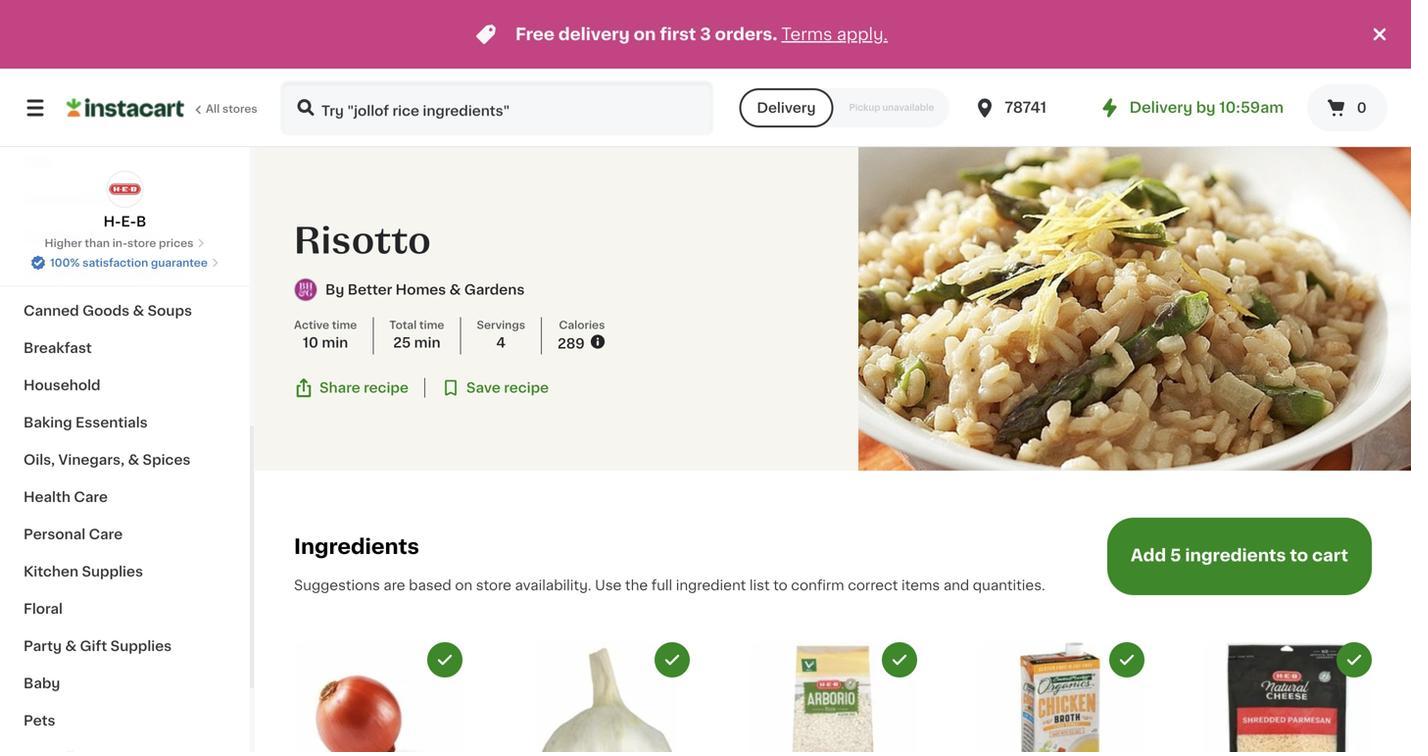 Task type: vqa. For each thing, say whether or not it's contained in the screenshot.
Sauces
yes



Task type: describe. For each thing, give the bounding box(es) containing it.
stores
[[222, 103, 258, 114]]

first
[[660, 26, 697, 43]]

homes
[[396, 283, 446, 297]]

all stores link
[[67, 80, 259, 135]]

prepared
[[24, 192, 89, 206]]

delivery by 10:59am
[[1130, 101, 1284, 115]]

sauces
[[129, 267, 181, 280]]

personal
[[24, 528, 86, 541]]

total time 25 min
[[390, 320, 445, 350]]

floral
[[24, 602, 63, 616]]

household
[[24, 378, 101, 392]]

terms
[[782, 26, 833, 43]]

risotto
[[294, 224, 431, 258]]

on inside limited time offer 'region'
[[634, 26, 656, 43]]

soups
[[148, 304, 192, 318]]

personal care
[[24, 528, 123, 541]]

dry
[[24, 229, 49, 243]]

satisfaction
[[83, 257, 148, 268]]

10
[[303, 336, 319, 350]]

limited time offer region
[[0, 0, 1369, 69]]

5
[[1171, 547, 1182, 564]]

goods for dry
[[53, 229, 100, 243]]

e-
[[121, 215, 136, 228]]

condiments
[[24, 267, 111, 280]]

ingredients
[[294, 536, 420, 557]]

100% satisfaction guarantee
[[50, 257, 208, 268]]

kitchen
[[24, 565, 79, 578]]

full
[[652, 578, 673, 592]]

suggestions are based on store availability. use the full ingredient list to confirm correct items and quantities.
[[294, 578, 1046, 592]]

1 vertical spatial to
[[774, 578, 788, 592]]

health
[[24, 490, 71, 504]]

in-
[[112, 238, 127, 249]]

higher than in-store prices link
[[45, 235, 205, 251]]

store inside higher than in-store prices 'link'
[[127, 238, 156, 249]]

are
[[384, 578, 406, 592]]

health care link
[[12, 478, 238, 516]]

add 5 ingredients to cart
[[1131, 547, 1349, 564]]

pets link
[[12, 702, 238, 739]]

delivery for delivery
[[757, 101, 816, 115]]

condiments & sauces
[[24, 267, 181, 280]]

5 product group from the left
[[1204, 642, 1373, 752]]

free delivery on first 3 orders. terms apply.
[[516, 26, 888, 43]]

kitchen supplies
[[24, 565, 143, 578]]

ingredient
[[676, 578, 746, 592]]

canned goods & soups link
[[12, 292, 238, 329]]

personal care link
[[12, 516, 238, 553]]

availability.
[[515, 578, 592, 592]]

the
[[625, 578, 648, 592]]

active time 10 min
[[294, 320, 357, 350]]

100% satisfaction guarantee button
[[30, 251, 220, 271]]

add 5 ingredients to cart button
[[1108, 518, 1373, 595]]

save
[[467, 381, 501, 395]]

all stores
[[206, 103, 258, 114]]

h-e-b link
[[104, 171, 146, 231]]

recipe for save recipe
[[504, 381, 549, 395]]

risotto image
[[859, 147, 1412, 471]]

breakfast link
[[12, 329, 238, 367]]

baking essentials
[[24, 416, 148, 429]]

care for health care
[[74, 490, 108, 504]]

3
[[700, 26, 711, 43]]

kitchen supplies link
[[12, 553, 238, 590]]

1 product group from the left
[[294, 642, 463, 752]]

dry goods & pasta link
[[12, 218, 238, 255]]

unselect item image for 5th product group from the right
[[436, 651, 454, 669]]

unselect item image for 5th product group from left
[[1346, 651, 1364, 669]]

time for 10 min
[[332, 320, 357, 331]]

items
[[902, 578, 941, 592]]

suggestions
[[294, 578, 380, 592]]

pasta
[[118, 229, 157, 243]]

oils, vinegars, & spices
[[24, 453, 191, 467]]

delivery for delivery by 10:59am
[[1130, 101, 1193, 115]]

list
[[750, 578, 770, 592]]

78741
[[1005, 101, 1047, 115]]

than
[[85, 238, 110, 249]]

delivery button
[[740, 88, 834, 127]]

min for 10 min
[[322, 336, 348, 350]]



Task type: locate. For each thing, give the bounding box(es) containing it.
on left first
[[634, 26, 656, 43]]

oils,
[[24, 453, 55, 467]]

better
[[348, 283, 392, 297]]

0 horizontal spatial delivery
[[757, 101, 816, 115]]

min right the 10
[[322, 336, 348, 350]]

apply.
[[837, 26, 888, 43]]

party & gift supplies
[[24, 639, 172, 653]]

supplies up floral link
[[82, 565, 143, 578]]

2 unselect item image from the left
[[664, 651, 681, 669]]

higher than in-store prices
[[45, 238, 194, 249]]

to left cart
[[1291, 547, 1309, 564]]

baking essentials link
[[12, 404, 238, 441]]

h-
[[104, 215, 121, 228]]

canned
[[24, 304, 79, 318]]

delivery
[[559, 26, 630, 43]]

1 horizontal spatial to
[[1291, 547, 1309, 564]]

unselect item image for 3rd product group from right
[[891, 651, 909, 669]]

terms apply. link
[[782, 26, 888, 43]]

party
[[24, 639, 62, 653]]

0 vertical spatial supplies
[[82, 565, 143, 578]]

1 min from the left
[[322, 336, 348, 350]]

care up kitchen supplies link at the bottom left of the page
[[89, 528, 123, 541]]

78741 button
[[974, 80, 1092, 135]]

servings 4
[[477, 320, 526, 350]]

correct
[[848, 578, 899, 592]]

1 unselect item image from the left
[[436, 651, 454, 669]]

1 vertical spatial goods
[[82, 304, 130, 318]]

time right active at the left top of the page
[[332, 320, 357, 331]]

care down vinegars,
[[74, 490, 108, 504]]

10:59am
[[1220, 101, 1284, 115]]

recipe inside button
[[364, 381, 409, 395]]

servings
[[477, 320, 526, 331]]

condiments & sauces link
[[12, 255, 238, 292]]

100%
[[50, 257, 80, 268]]

breakfast
[[24, 341, 92, 355]]

vinegars,
[[58, 453, 125, 467]]

2 time from the left
[[420, 320, 445, 331]]

0 horizontal spatial to
[[774, 578, 788, 592]]

delivery down terms
[[757, 101, 816, 115]]

1 time from the left
[[332, 320, 357, 331]]

None search field
[[280, 80, 714, 135]]

4
[[497, 336, 506, 350]]

Search field
[[282, 82, 712, 133]]

time right total
[[420, 320, 445, 331]]

4 product group from the left
[[977, 642, 1145, 752]]

goods for canned
[[82, 304, 130, 318]]

recipe for share recipe
[[364, 381, 409, 395]]

household link
[[12, 367, 238, 404]]

use
[[595, 578, 622, 592]]

h-e-b
[[104, 215, 146, 228]]

1 horizontal spatial min
[[414, 336, 441, 350]]

2 recipe from the left
[[504, 381, 549, 395]]

store down b
[[127, 238, 156, 249]]

0 horizontal spatial store
[[127, 238, 156, 249]]

cart
[[1313, 547, 1349, 564]]

foods
[[92, 192, 136, 206]]

to
[[1291, 547, 1309, 564], [774, 578, 788, 592]]

dry goods & pasta
[[24, 229, 157, 243]]

supplies down floral link
[[110, 639, 172, 653]]

on right based
[[455, 578, 473, 592]]

by better homes & gardens
[[326, 283, 525, 297]]

time inside active time 10 min
[[332, 320, 357, 331]]

1 horizontal spatial on
[[634, 26, 656, 43]]

pets
[[24, 714, 55, 728]]

share recipe button
[[294, 378, 409, 398]]

confirm
[[792, 578, 845, 592]]

4 unselect item image from the left
[[1119, 651, 1136, 669]]

canned goods & soups
[[24, 304, 192, 318]]

unselect item image
[[436, 651, 454, 669], [664, 651, 681, 669], [891, 651, 909, 669], [1119, 651, 1136, 669], [1346, 651, 1364, 669]]

min right 25
[[414, 336, 441, 350]]

1 vertical spatial on
[[455, 578, 473, 592]]

delivery
[[1130, 101, 1193, 115], [757, 101, 816, 115]]

ingredients
[[1186, 547, 1287, 564]]

1 recipe from the left
[[364, 381, 409, 395]]

party & gift supplies link
[[12, 628, 238, 665]]

supplies
[[82, 565, 143, 578], [110, 639, 172, 653]]

1 vertical spatial store
[[476, 578, 512, 592]]

on
[[634, 26, 656, 43], [455, 578, 473, 592]]

unselect item image for second product group
[[664, 651, 681, 669]]

0 horizontal spatial min
[[322, 336, 348, 350]]

prepared foods link
[[12, 180, 238, 218]]

prices
[[159, 238, 194, 249]]

min for 25 min
[[414, 336, 441, 350]]

recipe
[[364, 381, 409, 395], [504, 381, 549, 395]]

2 min from the left
[[414, 336, 441, 350]]

baby
[[24, 677, 60, 690]]

to right list
[[774, 578, 788, 592]]

quantities.
[[973, 578, 1046, 592]]

by
[[326, 283, 344, 297]]

recipe inside 'button'
[[504, 381, 549, 395]]

0 button
[[1308, 84, 1388, 131]]

h-e-b logo image
[[106, 171, 144, 208]]

add
[[1131, 547, 1167, 564]]

1 vertical spatial care
[[89, 528, 123, 541]]

service type group
[[740, 88, 950, 127]]

1 horizontal spatial recipe
[[504, 381, 549, 395]]

1 vertical spatial supplies
[[110, 639, 172, 653]]

unselect item image for fourth product group
[[1119, 651, 1136, 669]]

delivery inside button
[[757, 101, 816, 115]]

min inside total time 25 min
[[414, 336, 441, 350]]

share recipe
[[320, 381, 409, 395]]

recipe right "save"
[[504, 381, 549, 395]]

0 horizontal spatial on
[[455, 578, 473, 592]]

spices
[[143, 453, 191, 467]]

instacart logo image
[[67, 96, 184, 120]]

and
[[944, 578, 970, 592]]

1 horizontal spatial store
[[476, 578, 512, 592]]

0 vertical spatial goods
[[53, 229, 100, 243]]

&
[[103, 229, 115, 243], [114, 267, 126, 280], [450, 283, 461, 297], [133, 304, 144, 318], [128, 453, 139, 467], [65, 639, 77, 653]]

0 vertical spatial on
[[634, 26, 656, 43]]

0 horizontal spatial time
[[332, 320, 357, 331]]

time for 25 min
[[420, 320, 445, 331]]

delivery left by
[[1130, 101, 1193, 115]]

calories
[[559, 320, 605, 331]]

oils, vinegars, & spices link
[[12, 441, 238, 478]]

min inside active time 10 min
[[322, 336, 348, 350]]

health care
[[24, 490, 108, 504]]

by
[[1197, 101, 1216, 115]]

recipe right share
[[364, 381, 409, 395]]

guarantee
[[151, 257, 208, 268]]

product group
[[294, 642, 463, 752], [522, 642, 690, 752], [749, 642, 918, 752], [977, 642, 1145, 752], [1204, 642, 1373, 752]]

store left availability.
[[476, 578, 512, 592]]

orders.
[[715, 26, 778, 43]]

essentials
[[76, 416, 148, 429]]

289
[[558, 337, 585, 351]]

2 product group from the left
[[522, 642, 690, 752]]

baby link
[[12, 665, 238, 702]]

to inside button
[[1291, 547, 1309, 564]]

3 product group from the left
[[749, 642, 918, 752]]

care
[[74, 490, 108, 504], [89, 528, 123, 541]]

1 horizontal spatial time
[[420, 320, 445, 331]]

1 horizontal spatial delivery
[[1130, 101, 1193, 115]]

goods up 100%
[[53, 229, 100, 243]]

0 vertical spatial care
[[74, 490, 108, 504]]

5 unselect item image from the left
[[1346, 651, 1364, 669]]

3 unselect item image from the left
[[891, 651, 909, 669]]

prepared foods
[[24, 192, 136, 206]]

deli
[[24, 155, 51, 169]]

0 vertical spatial store
[[127, 238, 156, 249]]

0 vertical spatial to
[[1291, 547, 1309, 564]]

goods down the condiments & sauces
[[82, 304, 130, 318]]

goods
[[53, 229, 100, 243], [82, 304, 130, 318]]

time inside total time 25 min
[[420, 320, 445, 331]]

total
[[390, 320, 417, 331]]

25
[[393, 336, 411, 350]]

save recipe
[[467, 381, 549, 395]]

care for personal care
[[89, 528, 123, 541]]

save recipe button
[[441, 378, 549, 398]]

0 horizontal spatial recipe
[[364, 381, 409, 395]]



